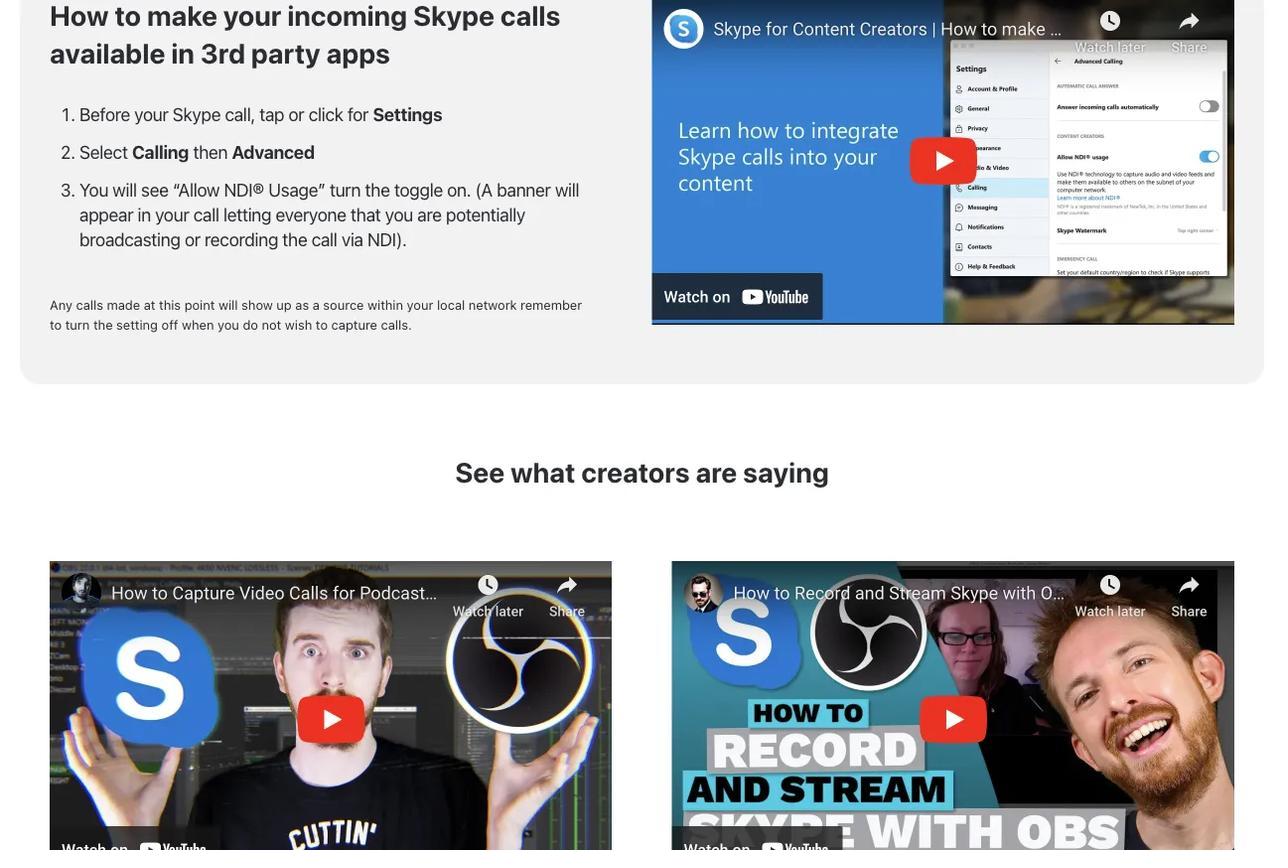 Task type: locate. For each thing, give the bounding box(es) containing it.
before your skype call, tap or click for settings
[[79, 104, 442, 125]]

1 horizontal spatial skype
[[413, 0, 495, 32]]

1 horizontal spatial are
[[696, 456, 737, 489]]

0 vertical spatial skype
[[413, 0, 495, 32]]

or left recording
[[185, 229, 200, 250]]

within
[[368, 297, 403, 312]]

up
[[276, 297, 292, 312]]

1 horizontal spatial turn
[[330, 179, 361, 201]]

0 horizontal spatial you
[[218, 317, 239, 332]]

your down see
[[155, 204, 189, 226]]

1 horizontal spatial calls
[[500, 0, 561, 32]]

to
[[115, 0, 141, 32], [50, 317, 62, 332], [316, 317, 328, 332]]

0 vertical spatial in
[[171, 37, 195, 70]]

will right point
[[219, 297, 238, 312]]

the up the that
[[365, 179, 390, 201]]

toggle
[[394, 179, 443, 201]]

to up available
[[115, 0, 141, 32]]

1 horizontal spatial to
[[115, 0, 141, 32]]

in down make
[[171, 37, 195, 70]]

potentially
[[446, 204, 525, 226]]

tap
[[259, 104, 284, 125]]

1 horizontal spatial call
[[311, 229, 337, 250]]

0 horizontal spatial call
[[193, 204, 219, 226]]

that
[[351, 204, 381, 226]]

will
[[113, 179, 137, 201], [555, 179, 579, 201], [219, 297, 238, 312]]

calling
[[132, 142, 189, 163]]

0 horizontal spatial or
[[185, 229, 200, 250]]

show
[[241, 297, 273, 312]]

(a
[[475, 179, 493, 201]]

call
[[193, 204, 219, 226], [311, 229, 337, 250]]

your inside how to make your incoming skype calls available in 3rd party apps
[[223, 0, 281, 32]]

will right banner
[[555, 179, 579, 201]]

0 horizontal spatial in
[[138, 204, 151, 226]]

are left saying
[[696, 456, 737, 489]]

0 vertical spatial turn
[[330, 179, 361, 201]]

0 horizontal spatial turn
[[65, 317, 90, 332]]

your
[[223, 0, 281, 32], [134, 104, 168, 125], [155, 204, 189, 226], [407, 297, 433, 312]]

creators
[[581, 456, 690, 489]]

setting
[[116, 317, 158, 332]]

0 horizontal spatial skype
[[173, 104, 221, 125]]

in inside you will see "allow ndi® usage" turn the toggle on. (a banner will appear in your call letting everyone that you are potentially broadcasting or recording the call via ndi).
[[138, 204, 151, 226]]

when
[[182, 317, 214, 332]]

0 horizontal spatial calls
[[76, 297, 103, 312]]

1 horizontal spatial the
[[282, 229, 307, 250]]

on.
[[447, 179, 471, 201]]

2 horizontal spatial will
[[555, 179, 579, 201]]

your left local
[[407, 297, 433, 312]]

you inside the 'any calls made at this point will show up as a source within your local network remember to turn the setting off when you do not wish to capture calls.'
[[218, 317, 239, 332]]

you inside you will see "allow ndi® usage" turn the toggle on. (a banner will appear in your call letting everyone that you are potentially broadcasting or recording the call via ndi).
[[385, 204, 413, 226]]

will inside the 'any calls made at this point will show up as a source within your local network remember to turn the setting off when you do not wish to capture calls.'
[[219, 297, 238, 312]]

your up '3rd'
[[223, 0, 281, 32]]

1 vertical spatial calls
[[76, 297, 103, 312]]

to down any
[[50, 317, 62, 332]]

usage"
[[268, 179, 325, 201]]

1 vertical spatial or
[[185, 229, 200, 250]]

or
[[288, 104, 304, 125], [185, 229, 200, 250]]

0 vertical spatial you
[[385, 204, 413, 226]]

call,
[[225, 104, 255, 125]]

as
[[295, 297, 309, 312]]

turn inside you will see "allow ndi® usage" turn the toggle on. (a banner will appear in your call letting everyone that you are potentially broadcasting or recording the call via ndi).
[[330, 179, 361, 201]]

1 horizontal spatial in
[[171, 37, 195, 70]]

the down made
[[93, 317, 113, 332]]

call down '"allow'
[[193, 204, 219, 226]]

0 horizontal spatial the
[[93, 317, 113, 332]]

1 vertical spatial call
[[311, 229, 337, 250]]

banner
[[497, 179, 551, 201]]

turn down any
[[65, 317, 90, 332]]

in
[[171, 37, 195, 70], [138, 204, 151, 226]]

1 horizontal spatial you
[[385, 204, 413, 226]]

ndi®
[[224, 179, 264, 201]]

do
[[243, 317, 258, 332]]

or right tap on the left
[[288, 104, 304, 125]]

skype inside how to make your incoming skype calls available in 3rd party apps
[[413, 0, 495, 32]]

you will see "allow ndi® usage" turn the toggle on. (a banner will appear in your call letting everyone that you are potentially broadcasting or recording the call via ndi).
[[79, 179, 579, 250]]

you
[[385, 204, 413, 226], [218, 317, 239, 332]]

1 vertical spatial skype
[[173, 104, 221, 125]]

1 horizontal spatial will
[[219, 297, 238, 312]]

skype
[[413, 0, 495, 32], [173, 104, 221, 125]]

1 vertical spatial turn
[[65, 317, 90, 332]]

0 vertical spatial are
[[417, 204, 442, 226]]

0 vertical spatial the
[[365, 179, 390, 201]]

appear
[[79, 204, 133, 226]]

what
[[511, 456, 575, 489]]

0 horizontal spatial are
[[417, 204, 442, 226]]

calls
[[500, 0, 561, 32], [76, 297, 103, 312]]

any calls made at this point will show up as a source within your local network remember to turn the setting off when you do not wish to capture calls.
[[50, 297, 582, 332]]

turn up the that
[[330, 179, 361, 201]]

are
[[417, 204, 442, 226], [696, 456, 737, 489]]

3rd
[[200, 37, 245, 70]]

1 horizontal spatial or
[[288, 104, 304, 125]]

2 horizontal spatial the
[[365, 179, 390, 201]]

1 vertical spatial in
[[138, 204, 151, 226]]

to down the 'a'
[[316, 317, 328, 332]]

to inside how to make your incoming skype calls available in 3rd party apps
[[115, 0, 141, 32]]

0 vertical spatial calls
[[500, 0, 561, 32]]

are down toggle
[[417, 204, 442, 226]]

in down see
[[138, 204, 151, 226]]

turn
[[330, 179, 361, 201], [65, 317, 90, 332]]

available
[[50, 37, 165, 70]]

point
[[184, 297, 215, 312]]

the inside the 'any calls made at this point will show up as a source within your local network remember to turn the setting off when you do not wish to capture calls.'
[[93, 317, 113, 332]]

settings
[[373, 104, 442, 125]]

will left see
[[113, 179, 137, 201]]

the
[[365, 179, 390, 201], [282, 229, 307, 250], [93, 317, 113, 332]]

the down everyone on the left of page
[[282, 229, 307, 250]]

2 vertical spatial the
[[93, 317, 113, 332]]

you up ndi).
[[385, 204, 413, 226]]

you
[[79, 179, 108, 201]]

call left the via
[[311, 229, 337, 250]]

how
[[50, 0, 109, 32]]

1 vertical spatial you
[[218, 317, 239, 332]]

you left do
[[218, 317, 239, 332]]



Task type: describe. For each thing, give the bounding box(es) containing it.
apps
[[326, 37, 390, 70]]

0 vertical spatial call
[[193, 204, 219, 226]]

see
[[455, 456, 505, 489]]

your inside you will see "allow ndi® usage" turn the toggle on. (a banner will appear in your call letting everyone that you are potentially broadcasting or recording the call via ndi).
[[155, 204, 189, 226]]

ndi).
[[367, 229, 407, 250]]

broadcasting
[[79, 229, 180, 250]]

then
[[193, 142, 228, 163]]

0 vertical spatial or
[[288, 104, 304, 125]]

are inside you will see "allow ndi® usage" turn the toggle on. (a banner will appear in your call letting everyone that you are potentially broadcasting or recording the call via ndi).
[[417, 204, 442, 226]]

via
[[342, 229, 363, 250]]

source
[[323, 297, 364, 312]]

network
[[469, 297, 517, 312]]

everyone
[[276, 204, 346, 226]]

incoming
[[287, 0, 407, 32]]

remember
[[521, 297, 582, 312]]

before
[[79, 104, 130, 125]]

select calling then advanced
[[79, 142, 315, 163]]

made
[[107, 297, 140, 312]]

in inside how to make your incoming skype calls available in 3rd party apps
[[171, 37, 195, 70]]

this
[[159, 297, 181, 312]]

party
[[251, 37, 320, 70]]

not
[[262, 317, 281, 332]]

1 vertical spatial are
[[696, 456, 737, 489]]

0 horizontal spatial will
[[113, 179, 137, 201]]

capture
[[331, 317, 377, 332]]

turn inside the 'any calls made at this point will show up as a source within your local network remember to turn the setting off when you do not wish to capture calls.'
[[65, 317, 90, 332]]

"allow
[[173, 179, 220, 201]]

calls inside the 'any calls made at this point will show up as a source within your local network remember to turn the setting off when you do not wish to capture calls.'
[[76, 297, 103, 312]]

recording
[[205, 229, 278, 250]]

select
[[79, 142, 128, 163]]

how to make your incoming skype calls available in 3rd party apps
[[50, 0, 561, 70]]

make
[[147, 0, 217, 32]]

letting
[[223, 204, 271, 226]]

for
[[348, 104, 369, 125]]

local
[[437, 297, 465, 312]]

calls.
[[381, 317, 412, 332]]

calls inside how to make your incoming skype calls available in 3rd party apps
[[500, 0, 561, 32]]

2 horizontal spatial to
[[316, 317, 328, 332]]

any
[[50, 297, 72, 312]]

your inside the 'any calls made at this point will show up as a source within your local network remember to turn the setting off when you do not wish to capture calls.'
[[407, 297, 433, 312]]

wish
[[285, 317, 312, 332]]

at
[[144, 297, 155, 312]]

saying
[[743, 456, 829, 489]]

1 vertical spatial the
[[282, 229, 307, 250]]

off
[[161, 317, 178, 332]]

click
[[309, 104, 343, 125]]

or inside you will see "allow ndi® usage" turn the toggle on. (a banner will appear in your call letting everyone that you are potentially broadcasting or recording the call via ndi).
[[185, 229, 200, 250]]

see
[[141, 179, 168, 201]]

advanced
[[232, 142, 315, 163]]

a
[[313, 297, 320, 312]]

see what creators are saying
[[455, 456, 829, 489]]

your up calling
[[134, 104, 168, 125]]

0 horizontal spatial to
[[50, 317, 62, 332]]



Task type: vqa. For each thing, say whether or not it's contained in the screenshot.
NDI). at the top of page
yes



